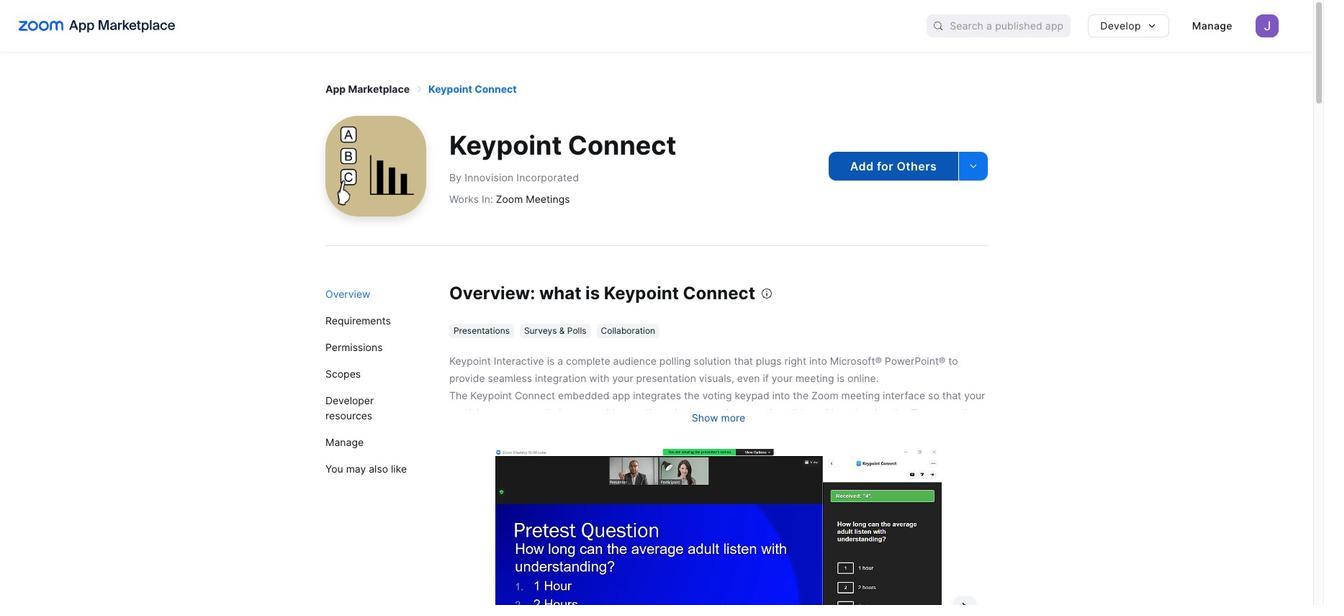 Task type: describe. For each thing, give the bounding box(es) containing it.
overview:
[[449, 283, 535, 304]]

add
[[850, 159, 874, 174]]

if
[[763, 372, 769, 385]]

requirements
[[326, 315, 391, 327]]

works
[[449, 193, 479, 205]]

show
[[692, 412, 718, 424]]

easily
[[529, 407, 556, 419]]

manage for manage 'button'
[[1193, 19, 1233, 32]]

meetings
[[526, 193, 570, 205]]

keypoint up by innovision incorporated
[[449, 130, 562, 162]]

app
[[612, 390, 630, 402]]

keypoint up provide
[[449, 355, 491, 367]]

integration
[[535, 372, 587, 385]]

developer
[[326, 395, 374, 407]]

may
[[346, 463, 366, 475]]

participants
[[449, 407, 506, 419]]

you may also like link
[[326, 456, 424, 483]]

keypoint up 'collaboration'
[[604, 283, 679, 304]]

develop button
[[1088, 14, 1170, 37]]

2 horizontal spatial the
[[893, 407, 908, 419]]

connect inside the keypoint interactive is a complete audience polling solution that plugs right into microsoft® powerpoint® to provide seamless integration with your presentation visuals, even if your meeting is online. the keypoint connect embedded app integrates the voting keypad into the zoom meeting interface so that your participants can easily interact with your keypoint interactive question slides without leaving the zoom meeting interface.
[[515, 390, 555, 402]]

manage for manage link
[[326, 436, 364, 449]]

develop
[[1101, 19, 1142, 32]]

1 horizontal spatial interactive
[[690, 407, 740, 419]]

1 vertical spatial into
[[773, 390, 790, 402]]

keypoint interactive is a complete audience polling solution that plugs right into microsoft® powerpoint® to provide seamless integration with your presentation visuals, even if your meeting is online. the keypoint connect embedded app integrates the voting keypad into the zoom meeting interface so that your participants can easily interact with your keypoint interactive question slides without leaving the zoom meeting interface.
[[449, 355, 986, 436]]

in:
[[482, 193, 493, 205]]

to
[[949, 355, 958, 367]]

embedded
[[558, 390, 610, 402]]

2 vertical spatial meeting
[[941, 407, 980, 419]]

1 vertical spatial that
[[943, 390, 962, 402]]

permissions link
[[326, 334, 424, 361]]

incorporated
[[517, 172, 579, 184]]

seamless
[[488, 372, 532, 385]]

1 horizontal spatial the
[[793, 390, 809, 402]]

breadcrumb navigation
[[326, 83, 988, 95]]

2 vertical spatial zoom
[[911, 407, 938, 419]]

permissions
[[326, 341, 383, 354]]

requirements link
[[326, 308, 424, 334]]

keypoint connect link
[[429, 83, 517, 95]]

keypad
[[735, 390, 770, 402]]

interface.
[[449, 424, 495, 436]]

by innovision incorporated
[[449, 172, 579, 184]]

manage link
[[326, 429, 424, 456]]

&
[[559, 326, 565, 336]]

marketplace
[[348, 83, 410, 95]]

collaboration
[[601, 326, 656, 336]]

right
[[785, 355, 807, 367]]

what
[[539, 283, 582, 304]]

0 vertical spatial keypoint connect
[[429, 83, 517, 95]]

1 vertical spatial with
[[598, 407, 619, 419]]

manage button
[[1181, 14, 1245, 37]]

presentation
[[636, 372, 696, 385]]

the
[[449, 390, 468, 402]]

interface
[[883, 390, 926, 402]]

integrates
[[633, 390, 681, 402]]

leaving
[[856, 407, 890, 419]]

powerpoint®
[[885, 355, 946, 367]]

how it works: keypoint connect image
[[496, 439, 942, 606]]

keypoint connect image
[[326, 116, 426, 217]]

even
[[737, 372, 760, 385]]

banner containing develop
[[0, 0, 1314, 52]]

provide
[[449, 372, 485, 385]]

microsoft®
[[830, 355, 882, 367]]

keypoint down integrates
[[645, 407, 687, 419]]

app
[[326, 83, 346, 95]]

surveys
[[524, 326, 557, 336]]

you
[[326, 463, 343, 475]]

is for a
[[547, 355, 555, 367]]

online.
[[848, 372, 879, 385]]

by
[[449, 172, 462, 184]]

1 vertical spatial keypoint connect
[[449, 130, 677, 162]]

plugs
[[756, 355, 782, 367]]

show more
[[692, 412, 746, 424]]

arrow right image
[[414, 84, 424, 94]]

interact
[[559, 407, 595, 419]]

keypoint right arrow right "icon" at the top left
[[429, 83, 472, 95]]



Task type: locate. For each thing, give the bounding box(es) containing it.
0 vertical spatial interactive
[[494, 355, 544, 367]]

0 vertical spatial is
[[586, 283, 600, 304]]

1 vertical spatial zoom
[[812, 390, 839, 402]]

app marketplace link
[[326, 83, 410, 95], [326, 83, 410, 95]]

polling
[[660, 355, 691, 367]]

1 horizontal spatial manage
[[1193, 19, 1233, 32]]

for
[[877, 159, 894, 174]]

resources
[[326, 410, 373, 422]]

keypoint
[[429, 83, 472, 95], [449, 130, 562, 162], [604, 283, 679, 304], [449, 355, 491, 367], [471, 390, 512, 402], [645, 407, 687, 419]]

connect
[[475, 83, 517, 95], [568, 130, 677, 162], [683, 283, 756, 304], [515, 390, 555, 402]]

meeting down online. at bottom right
[[842, 390, 880, 402]]

the
[[684, 390, 700, 402], [793, 390, 809, 402], [893, 407, 908, 419]]

2 horizontal spatial meeting
[[941, 407, 980, 419]]

with down complete
[[589, 372, 610, 385]]

2 vertical spatial is
[[837, 372, 845, 385]]

that right "so"
[[943, 390, 962, 402]]

0 vertical spatial manage
[[1193, 19, 1233, 32]]

meeting
[[796, 372, 834, 385], [842, 390, 880, 402], [941, 407, 980, 419]]

you may also like
[[326, 463, 407, 475]]

keypoint connect right arrow right "icon" at the top left
[[429, 83, 517, 95]]

is left 'a'
[[547, 355, 555, 367]]

1 horizontal spatial zoom
[[812, 390, 839, 402]]

so
[[928, 390, 940, 402]]

interactive up seamless
[[494, 355, 544, 367]]

add for others
[[850, 159, 937, 174]]

0 horizontal spatial is
[[547, 355, 555, 367]]

the left voting
[[684, 390, 700, 402]]

0 vertical spatial zoom
[[496, 193, 523, 205]]

interactive
[[494, 355, 544, 367], [690, 407, 740, 419]]

a
[[558, 355, 563, 367]]

manage inside 'button'
[[1193, 19, 1233, 32]]

app marketplace
[[326, 83, 410, 95]]

developer resources link
[[326, 387, 424, 429]]

meeting down to
[[941, 407, 980, 419]]

into up question
[[773, 390, 790, 402]]

0 horizontal spatial into
[[773, 390, 790, 402]]

show more button
[[692, 411, 746, 426]]

without
[[817, 407, 853, 419]]

scopes
[[326, 368, 361, 380]]

0 vertical spatial into
[[810, 355, 827, 367]]

zoom down by innovision incorporated
[[496, 193, 523, 205]]

scopes link
[[326, 361, 424, 387]]

that up even
[[734, 355, 753, 367]]

into
[[810, 355, 827, 367], [773, 390, 790, 402]]

overview
[[326, 288, 371, 300]]

meeting down the right
[[796, 372, 834, 385]]

voting
[[703, 390, 732, 402]]

1 horizontal spatial into
[[810, 355, 827, 367]]

your down app
[[621, 407, 643, 419]]

is right "what"
[[586, 283, 600, 304]]

slides
[[787, 407, 815, 419]]

presentations
[[454, 326, 510, 336]]

1 horizontal spatial that
[[943, 390, 962, 402]]

into right the right
[[810, 355, 827, 367]]

zoom
[[496, 193, 523, 205], [812, 390, 839, 402], [911, 407, 938, 419]]

surveys & polls
[[524, 326, 587, 336]]

the up slides
[[793, 390, 809, 402]]

polls
[[567, 326, 587, 336]]

zoom down "so"
[[911, 407, 938, 419]]

with down app
[[598, 407, 619, 419]]

developer resources
[[326, 395, 374, 422]]

2 horizontal spatial is
[[837, 372, 845, 385]]

question
[[743, 407, 784, 419]]

0 horizontal spatial the
[[684, 390, 700, 402]]

1 vertical spatial manage
[[326, 436, 364, 449]]

innovision
[[465, 172, 514, 184]]

is for keypoint
[[586, 283, 600, 304]]

Search text field
[[950, 15, 1071, 36]]

your up app
[[613, 372, 634, 385]]

overview: what is keypoint connect
[[449, 283, 756, 304]]

0 horizontal spatial zoom
[[496, 193, 523, 205]]

your
[[613, 372, 634, 385], [772, 372, 793, 385], [965, 390, 986, 402], [621, 407, 643, 419]]

manage
[[1193, 19, 1233, 32], [326, 436, 364, 449]]

0 horizontal spatial manage
[[326, 436, 364, 449]]

0 horizontal spatial meeting
[[796, 372, 834, 385]]

with
[[589, 372, 610, 385], [598, 407, 619, 419]]

the down interface
[[893, 407, 908, 419]]

complete
[[566, 355, 611, 367]]

0 horizontal spatial that
[[734, 355, 753, 367]]

1 horizontal spatial is
[[586, 283, 600, 304]]

0 horizontal spatial interactive
[[494, 355, 544, 367]]

search a published app element
[[927, 14, 1071, 37]]

audience
[[613, 355, 657, 367]]

your right "so"
[[965, 390, 986, 402]]

banner
[[0, 0, 1314, 52]]

1 horizontal spatial meeting
[[842, 390, 880, 402]]

keypoint connect main content
[[311, 52, 1003, 606]]

works in: zoom meetings
[[449, 193, 570, 205]]

2 horizontal spatial zoom
[[911, 407, 938, 419]]

keypoint connect
[[429, 83, 517, 95], [449, 130, 677, 162]]

manage inside keypoint connect main content
[[326, 436, 364, 449]]

like
[[391, 463, 407, 475]]

keypoint connect up incorporated on the top of page
[[449, 130, 677, 162]]

1 vertical spatial interactive
[[690, 407, 740, 419]]

0 vertical spatial with
[[589, 372, 610, 385]]

add for others link
[[829, 152, 959, 181]]

0 vertical spatial that
[[734, 355, 753, 367]]

others
[[897, 159, 937, 174]]

1 vertical spatial is
[[547, 355, 555, 367]]

solution
[[694, 355, 731, 367]]

0 vertical spatial meeting
[[796, 372, 834, 385]]

1 vertical spatial meeting
[[842, 390, 880, 402]]

zoom up "without"
[[812, 390, 839, 402]]

interactive down voting
[[690, 407, 740, 419]]

keypoint up participants
[[471, 390, 512, 402]]

also
[[369, 463, 388, 475]]

your right if
[[772, 372, 793, 385]]

can
[[509, 407, 526, 419]]

visuals,
[[699, 372, 735, 385]]

overview link
[[326, 281, 424, 308]]

is left online. at bottom right
[[837, 372, 845, 385]]

more
[[721, 412, 746, 424]]

that
[[734, 355, 753, 367], [943, 390, 962, 402]]



